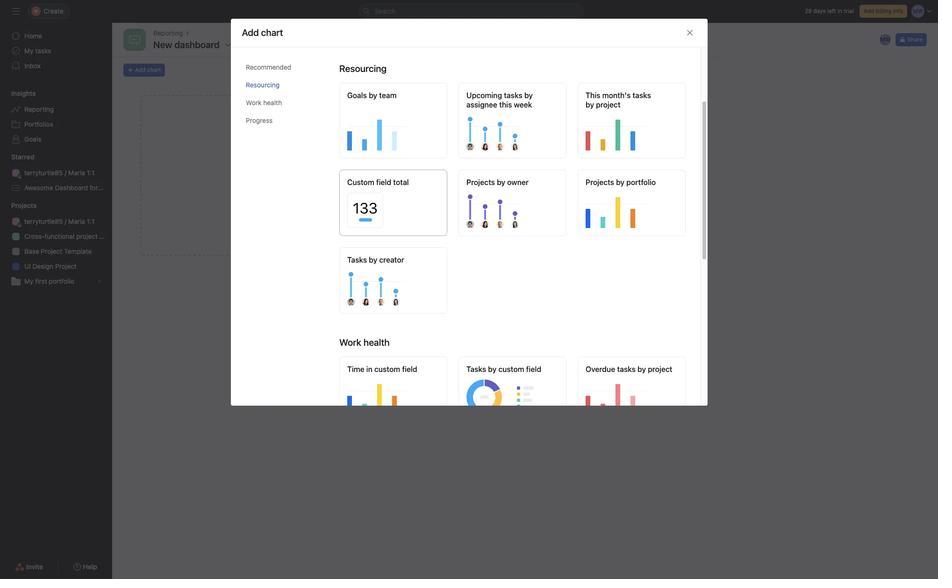 Task type: vqa. For each thing, say whether or not it's contained in the screenshot.
main content within Schedule kickoff meeting DIALOG
no



Task type: locate. For each thing, give the bounding box(es) containing it.
/ for dashboard
[[65, 169, 67, 177]]

invite button
[[9, 559, 49, 575]]

my tasks link
[[6, 43, 107, 58]]

1 vertical spatial maria
[[68, 217, 85, 225]]

goals for goals by team
[[347, 91, 367, 99]]

base project template link
[[6, 244, 107, 259]]

1:1 inside starred element
[[87, 169, 95, 177]]

maria up cross-functional project plan
[[68, 217, 85, 225]]

0 horizontal spatial resourcing
[[246, 81, 279, 89]]

days
[[813, 7, 826, 14]]

image of a numeric rollup card image
[[347, 190, 442, 228]]

tasks inside upcoming tasks by assignee this week
[[504, 91, 522, 99]]

chart down new dashboard
[[147, 66, 161, 73]]

1 vertical spatial reporting link
[[6, 102, 107, 117]]

tasks by custom field
[[466, 365, 541, 373]]

1 horizontal spatial add chart
[[317, 181, 343, 188]]

add billing info button
[[860, 5, 907, 18]]

image of a blue lollipop chart image down 'this week'
[[466, 113, 562, 150]]

projects element
[[0, 197, 112, 291]]

0 vertical spatial reporting
[[153, 29, 183, 37]]

0 vertical spatial terryturtle85
[[24, 169, 63, 177]]

1 custom field from the left
[[374, 365, 417, 373]]

1 horizontal spatial reporting link
[[153, 28, 183, 38]]

1 image of a multicolored donut chart image from the left
[[466, 377, 562, 415]]

2 terryturtle85 / maria 1:1 link from the top
[[6, 214, 107, 229]]

goals
[[347, 91, 367, 99], [24, 135, 41, 143]]

terryturtle85 / maria 1:1
[[24, 169, 95, 177], [24, 217, 95, 225]]

image of a blue lollipop chart image inside "upcoming tasks by assignee this week" button
[[466, 113, 562, 150]]

1 vertical spatial /
[[65, 217, 67, 225]]

image of a multicolored donut chart image for by project
[[585, 377, 681, 415]]

0 horizontal spatial goals
[[24, 135, 41, 143]]

projects for projects by portfolio
[[585, 178, 614, 186]]

image of a multicolored donut chart image inside tasks by custom field "button"
[[466, 377, 562, 415]]

terryturtle85 / maria 1:1 link inside projects element
[[6, 214, 107, 229]]

1 / from the top
[[65, 169, 67, 177]]

1 vertical spatial reporting
[[24, 105, 54, 113]]

0 vertical spatial resourcing
[[339, 63, 386, 74]]

1 vertical spatial image of a blue lollipop chart image
[[347, 268, 442, 305]]

terryturtle85 inside projects element
[[24, 217, 63, 225]]

1 vertical spatial add
[[135, 66, 146, 73]]

tasks
[[35, 47, 51, 55], [504, 91, 522, 99], [632, 91, 651, 99], [617, 365, 635, 373]]

in right left
[[838, 7, 842, 14]]

29
[[805, 7, 812, 14]]

1:1 up project
[[87, 217, 95, 225]]

health
[[263, 98, 282, 106]]

tasks inside "button"
[[466, 365, 486, 373]]

reporting link
[[153, 28, 183, 38], [6, 102, 107, 117]]

home link
[[6, 29, 107, 43]]

projects button
[[0, 201, 37, 210]]

0 vertical spatial add
[[864, 7, 874, 14]]

my inside global element
[[24, 47, 33, 55]]

1 horizontal spatial custom field
[[498, 365, 541, 373]]

2 my from the top
[[24, 277, 33, 285]]

goals left by team
[[347, 91, 367, 99]]

cross-functional project plan
[[24, 232, 112, 240]]

add chart button
[[123, 64, 165, 77], [140, 95, 520, 256]]

starred element
[[0, 149, 136, 197]]

image of a blue lollipop chart image inside the tasks by creator button
[[347, 268, 442, 305]]

terryturtle85 / maria 1:1 link for dashboard
[[6, 165, 107, 180]]

projects inside projects dropdown button
[[11, 201, 37, 209]]

my
[[24, 47, 33, 55], [24, 277, 33, 285]]

custom field
[[374, 365, 417, 373], [498, 365, 541, 373]]

reporting
[[153, 29, 183, 37], [24, 105, 54, 113]]

1 horizontal spatial in
[[838, 7, 842, 14]]

1 horizontal spatial by
[[524, 91, 533, 99]]

this month's tasks by project button
[[577, 83, 685, 158]]

recommended button
[[246, 58, 324, 76]]

design
[[33, 262, 53, 270]]

0 vertical spatial add chart
[[135, 66, 161, 73]]

billing
[[876, 7, 892, 14]]

0 horizontal spatial by project
[[585, 100, 620, 109]]

add down report icon
[[135, 66, 146, 73]]

2 / from the top
[[65, 217, 67, 225]]

1 vertical spatial by project
[[637, 365, 672, 373]]

maria inside projects element
[[68, 217, 85, 225]]

goals down portfolios
[[24, 135, 41, 143]]

/ inside projects element
[[65, 217, 67, 225]]

my inside projects element
[[24, 277, 33, 285]]

1 horizontal spatial tasks
[[466, 365, 486, 373]]

reporting link up portfolios
[[6, 102, 107, 117]]

2 image of a multicolored donut chart image from the left
[[585, 377, 681, 415]]

project
[[115, 184, 136, 192], [41, 247, 62, 255], [55, 262, 77, 270]]

cross-
[[24, 232, 45, 240]]

0 horizontal spatial add
[[135, 66, 146, 73]]

my left first
[[24, 277, 33, 285]]

project
[[76, 232, 98, 240]]

1 terryturtle85 / maria 1:1 from the top
[[24, 169, 95, 177]]

terryturtle85 / maria 1:1 inside projects element
[[24, 217, 95, 225]]

0 horizontal spatial reporting link
[[6, 102, 107, 117]]

tasks right "month's"
[[632, 91, 651, 99]]

tasks by creator
[[347, 255, 404, 264]]

goals by team
[[347, 91, 396, 99]]

0 vertical spatial terryturtle85 / maria 1:1
[[24, 169, 95, 177]]

image of a multicolored column chart image inside time in custom field button
[[347, 377, 442, 415]]

terryturtle85
[[24, 169, 63, 177], [24, 217, 63, 225]]

projects left by owner
[[466, 178, 495, 186]]

projects inside projects by portfolio button
[[585, 178, 614, 186]]

0 vertical spatial /
[[65, 169, 67, 177]]

maria inside starred element
[[68, 169, 85, 177]]

1 my from the top
[[24, 47, 33, 55]]

resourcing
[[339, 63, 386, 74], [246, 81, 279, 89]]

reporting link up new dashboard
[[153, 28, 183, 38]]

2 custom field from the left
[[498, 365, 541, 373]]

0 horizontal spatial tasks
[[347, 255, 367, 264]]

image of a multicolored donut chart image inside overdue tasks by project button
[[585, 377, 681, 415]]

maria for functional
[[68, 217, 85, 225]]

0 horizontal spatial image of a blue lollipop chart image
[[347, 268, 442, 305]]

0 vertical spatial project
[[115, 184, 136, 192]]

tasks for tasks by creator
[[347, 255, 367, 264]]

progress button
[[246, 112, 324, 129]]

terryturtle85 inside starred element
[[24, 169, 63, 177]]

ui design project link
[[6, 259, 107, 274]]

terryturtle85 up cross-
[[24, 217, 63, 225]]

0 vertical spatial maria
[[68, 169, 85, 177]]

1 vertical spatial add chart button
[[140, 95, 520, 256]]

2 terryturtle85 / maria 1:1 from the top
[[24, 217, 95, 225]]

projects
[[466, 178, 495, 186], [585, 178, 614, 186], [11, 201, 37, 209]]

by inside upcoming tasks by assignee this week
[[524, 91, 533, 99]]

tasks for overdue
[[617, 365, 635, 373]]

1 horizontal spatial by project
[[637, 365, 672, 373]]

starred button
[[0, 152, 34, 162]]

awesome dashboard for new project
[[24, 184, 136, 192]]

add to starred image
[[237, 41, 245, 49]]

tasks up 'this week'
[[504, 91, 522, 99]]

by project
[[585, 100, 620, 109], [637, 365, 672, 373]]

tasks by custom field button
[[458, 356, 566, 423]]

add left billing
[[864, 7, 874, 14]]

terryturtle85 / maria 1:1 link for functional
[[6, 214, 107, 229]]

/ for functional
[[65, 217, 67, 225]]

1:1 inside projects element
[[87, 217, 95, 225]]

portfolios
[[24, 120, 53, 128]]

1 maria from the top
[[68, 169, 85, 177]]

tasks inside this month's tasks by project
[[632, 91, 651, 99]]

my up inbox
[[24, 47, 33, 55]]

2 terryturtle85 from the top
[[24, 217, 63, 225]]

goals for goals
[[24, 135, 41, 143]]

1 vertical spatial terryturtle85 / maria 1:1
[[24, 217, 95, 225]]

image of a multicolored column chart image
[[585, 113, 681, 150], [585, 190, 681, 228], [347, 377, 442, 415]]

0 vertical spatial add chart button
[[123, 64, 165, 77]]

projects down awesome
[[11, 201, 37, 209]]

0 horizontal spatial in
[[366, 365, 372, 373]]

my tasks
[[24, 47, 51, 55]]

image of a multicolored column chart image down time in custom field
[[347, 377, 442, 415]]

image of a multicolored donut chart image
[[466, 377, 562, 415], [585, 377, 681, 415]]

image of a blue lollipop chart image down by creator
[[347, 268, 442, 305]]

1 terryturtle85 from the top
[[24, 169, 63, 177]]

add chart down report icon
[[135, 66, 161, 73]]

2 horizontal spatial projects
[[585, 178, 614, 186]]

resourcing inside button
[[246, 81, 279, 89]]

1 vertical spatial resourcing
[[246, 81, 279, 89]]

1 horizontal spatial add
[[317, 181, 327, 188]]

1 vertical spatial in
[[366, 365, 372, 373]]

resourcing up goals by team
[[339, 63, 386, 74]]

upcoming tasks by assignee this week
[[466, 91, 533, 109]]

chart left custom
[[329, 181, 343, 188]]

tasks right overdue
[[617, 365, 635, 373]]

/ up dashboard
[[65, 169, 67, 177]]

tasks inside button
[[347, 255, 367, 264]]

1 horizontal spatial projects
[[466, 178, 495, 186]]

0 vertical spatial my
[[24, 47, 33, 55]]

1 vertical spatial terryturtle85
[[24, 217, 63, 225]]

0 vertical spatial tasks
[[347, 255, 367, 264]]

image of a multicolored column chart image inside "this month's tasks by project" button
[[585, 113, 681, 150]]

projects inside projects by owner button
[[466, 178, 495, 186]]

image of a multicolored column chart image down by portfolio
[[585, 190, 681, 228]]

/
[[65, 169, 67, 177], [65, 217, 67, 225]]

image of a multicolored column chart image inside projects by portfolio button
[[585, 190, 681, 228]]

1 vertical spatial chart
[[329, 181, 343, 188]]

add billing info
[[864, 7, 903, 14]]

maria for dashboard
[[68, 169, 85, 177]]

terryturtle85 / maria 1:1 link up functional
[[6, 214, 107, 229]]

image of a multicolored donut chart image down overdue tasks by project
[[585, 377, 681, 415]]

1:1 for for
[[87, 169, 95, 177]]

1 1:1 from the top
[[87, 169, 95, 177]]

hide sidebar image
[[12, 7, 20, 15]]

goals by team button
[[339, 83, 447, 158]]

in
[[838, 7, 842, 14], [366, 365, 372, 373]]

2 maria from the top
[[68, 217, 85, 225]]

image of a blue lollipop chart image for tasks by creator
[[347, 268, 442, 305]]

0 vertical spatial goals
[[347, 91, 367, 99]]

1 horizontal spatial image of a blue lollipop chart image
[[466, 113, 562, 150]]

assignee
[[466, 100, 497, 109]]

image of a multicolored column chart image for projects by portfolio
[[585, 190, 681, 228]]

1:1 for project
[[87, 217, 95, 225]]

0 horizontal spatial image of a multicolored donut chart image
[[466, 377, 562, 415]]

tasks
[[347, 255, 367, 264], [466, 365, 486, 373]]

1 horizontal spatial image of a multicolored donut chart image
[[585, 377, 681, 415]]

project up portfolio
[[55, 262, 77, 270]]

2 1:1 from the top
[[87, 217, 95, 225]]

search
[[375, 7, 396, 15]]

mw button
[[879, 33, 892, 46]]

base
[[24, 247, 39, 255]]

0 vertical spatial terryturtle85 / maria 1:1 link
[[6, 165, 107, 180]]

/ up cross-functional project plan
[[65, 217, 67, 225]]

project up ui design project
[[41, 247, 62, 255]]

field total
[[376, 178, 409, 186]]

1 horizontal spatial goals
[[347, 91, 367, 99]]

image of a multicolored column chart image down this month's tasks by project
[[585, 113, 681, 150]]

tasks inside global element
[[35, 47, 51, 55]]

terryturtle85 / maria 1:1 up functional
[[24, 217, 95, 225]]

terryturtle85 / maria 1:1 up awesome dashboard for new project link
[[24, 169, 95, 177]]

0 horizontal spatial reporting
[[24, 105, 54, 113]]

terryturtle85 / maria 1:1 inside starred element
[[24, 169, 95, 177]]

by
[[524, 91, 533, 99], [488, 365, 496, 373]]

insights
[[11, 89, 36, 97]]

image of a multicolored donut chart image for custom field
[[466, 377, 562, 415]]

0 vertical spatial image of a blue lollipop chart image
[[466, 113, 562, 150]]

maria up awesome dashboard for new project
[[68, 169, 85, 177]]

terryturtle85 up awesome
[[24, 169, 63, 177]]

1 terryturtle85 / maria 1:1 link from the top
[[6, 165, 107, 180]]

reporting up portfolios
[[24, 105, 54, 113]]

recommended
[[246, 63, 291, 71]]

terryturtle85 / maria 1:1 link
[[6, 165, 107, 180], [6, 214, 107, 229]]

reporting up new dashboard
[[153, 29, 183, 37]]

tasks down home
[[35, 47, 51, 55]]

resourcing up work health
[[246, 81, 279, 89]]

first
[[35, 277, 47, 285]]

custom field for tasks by custom field
[[498, 365, 541, 373]]

maria
[[68, 169, 85, 177], [68, 217, 85, 225]]

add chart
[[135, 66, 161, 73], [317, 181, 343, 188]]

report image
[[129, 34, 140, 45]]

0 horizontal spatial projects
[[11, 201, 37, 209]]

projects left by portfolio
[[585, 178, 614, 186]]

portfolios link
[[6, 117, 107, 132]]

terryturtle85 / maria 1:1 link up dashboard
[[6, 165, 107, 180]]

my for my tasks
[[24, 47, 33, 55]]

2 vertical spatial image of a multicolored column chart image
[[347, 377, 442, 415]]

0 vertical spatial by
[[524, 91, 533, 99]]

1 vertical spatial my
[[24, 277, 33, 285]]

new
[[100, 184, 113, 192]]

0 horizontal spatial chart
[[147, 66, 161, 73]]

1 vertical spatial image of a multicolored column chart image
[[585, 190, 681, 228]]

/ inside starred element
[[65, 169, 67, 177]]

0 vertical spatial image of a multicolored column chart image
[[585, 113, 681, 150]]

projects by portfolio
[[585, 178, 656, 186]]

project right the new
[[115, 184, 136, 192]]

0 horizontal spatial custom field
[[374, 365, 417, 373]]

custom field inside "button"
[[498, 365, 541, 373]]

tasks for upcoming
[[504, 91, 522, 99]]

image of a blue lollipop chart image
[[466, 113, 562, 150], [347, 268, 442, 305]]

overdue tasks by project
[[585, 365, 672, 373]]

0 vertical spatial chart
[[147, 66, 161, 73]]

ui design project
[[24, 262, 77, 270]]

tasks for my
[[35, 47, 51, 55]]

1 vertical spatial terryturtle85 / maria 1:1 link
[[6, 214, 107, 229]]

inbox link
[[6, 58, 107, 73]]

add left custom
[[317, 181, 327, 188]]

in inside button
[[366, 365, 372, 373]]

time in custom field
[[347, 365, 417, 373]]

image of a multicolored donut chart image down tasks by custom field
[[466, 377, 562, 415]]

1 vertical spatial tasks
[[466, 365, 486, 373]]

1 vertical spatial by
[[488, 365, 496, 373]]

0 horizontal spatial by
[[488, 365, 496, 373]]

1 vertical spatial 1:1
[[87, 217, 95, 225]]

template
[[64, 247, 92, 255]]

custom field inside button
[[374, 365, 417, 373]]

1 horizontal spatial chart
[[329, 181, 343, 188]]

terryturtle85 / maria 1:1 link inside starred element
[[6, 165, 107, 180]]

goals inside button
[[347, 91, 367, 99]]

1:1 up for
[[87, 169, 95, 177]]

add chart left custom
[[317, 181, 343, 188]]

goals inside the insights element
[[24, 135, 41, 143]]

0 vertical spatial 1:1
[[87, 169, 95, 177]]

search list box
[[359, 4, 583, 19]]

0 vertical spatial by project
[[585, 100, 620, 109]]

in right time on the bottom of page
[[366, 365, 372, 373]]

1 vertical spatial goals
[[24, 135, 41, 143]]

1 horizontal spatial resourcing
[[339, 63, 386, 74]]



Task type: describe. For each thing, give the bounding box(es) containing it.
reporting inside the insights element
[[24, 105, 54, 113]]

custom field total
[[347, 178, 409, 186]]

by portfolio
[[616, 178, 656, 186]]

custom field for time in custom field
[[374, 365, 417, 373]]

image of a purple lollipop chart image
[[466, 190, 562, 228]]

projects by owner button
[[458, 169, 566, 236]]

work health button
[[246, 94, 324, 112]]

this month's tasks by project
[[585, 91, 651, 109]]

2 vertical spatial project
[[55, 262, 77, 270]]

by owner
[[497, 178, 528, 186]]

resourcing button
[[246, 76, 324, 94]]

0 vertical spatial reporting link
[[153, 28, 183, 38]]

functional
[[45, 232, 75, 240]]

image of a blue column chart image
[[347, 113, 442, 150]]

trial
[[844, 7, 854, 14]]

by team
[[369, 91, 396, 99]]

awesome
[[24, 184, 53, 192]]

terryturtle85 for cross-
[[24, 217, 63, 225]]

my first portfolio
[[24, 277, 74, 285]]

show options image
[[224, 41, 232, 49]]

info
[[893, 7, 903, 14]]

2 horizontal spatial add
[[864, 7, 874, 14]]

my for my first portfolio
[[24, 277, 33, 285]]

image of a multicolored column chart image for this month's tasks by project
[[585, 113, 681, 150]]

custom field total button
[[339, 169, 447, 236]]

insights button
[[0, 89, 36, 98]]

upcoming
[[466, 91, 502, 99]]

close image
[[686, 29, 693, 36]]

by project inside overdue tasks by project button
[[637, 365, 672, 373]]

goals link
[[6, 132, 107, 147]]

reporting link inside the insights element
[[6, 102, 107, 117]]

terryturtle85 for awesome
[[24, 169, 63, 177]]

image of a multicolored column chart image for time in custom field
[[347, 377, 442, 415]]

global element
[[0, 23, 112, 79]]

overdue
[[585, 365, 615, 373]]

0 horizontal spatial add chart
[[135, 66, 161, 73]]

time in custom field button
[[339, 356, 447, 423]]

custom
[[347, 178, 374, 186]]

by project inside this month's tasks by project
[[585, 100, 620, 109]]

for
[[90, 184, 98, 192]]

projects for projects by owner
[[466, 178, 495, 186]]

mw
[[880, 36, 891, 43]]

ui
[[24, 262, 31, 270]]

share
[[907, 36, 923, 43]]

overdue tasks by project button
[[577, 356, 685, 423]]

month's
[[602, 91, 630, 99]]

29 days left in trial
[[805, 7, 854, 14]]

terryturtle85 / maria 1:1 for functional
[[24, 217, 95, 225]]

progress
[[246, 116, 272, 124]]

work
[[246, 98, 261, 106]]

left
[[827, 7, 836, 14]]

dashboard
[[55, 184, 88, 192]]

search button
[[359, 4, 583, 19]]

1 horizontal spatial reporting
[[153, 29, 183, 37]]

portfolio
[[49, 277, 74, 285]]

1 vertical spatial add chart
[[317, 181, 343, 188]]

my first portfolio link
[[6, 274, 107, 289]]

0 vertical spatial in
[[838, 7, 842, 14]]

base project template
[[24, 247, 92, 255]]

new dashboard
[[153, 39, 220, 50]]

work health
[[339, 337, 389, 348]]

invite
[[26, 563, 43, 571]]

upcoming tasks by assignee this week button
[[458, 83, 566, 158]]

by inside tasks by custom field "button"
[[488, 365, 496, 373]]

awesome dashboard for new project link
[[6, 180, 136, 195]]

starred
[[11, 153, 34, 161]]

terryturtle85 / maria 1:1 for dashboard
[[24, 169, 95, 177]]

time
[[347, 365, 364, 373]]

2 vertical spatial add
[[317, 181, 327, 188]]

this
[[585, 91, 600, 99]]

tasks by creator button
[[339, 247, 447, 313]]

project inside starred element
[[115, 184, 136, 192]]

1 vertical spatial project
[[41, 247, 62, 255]]

this week
[[499, 100, 532, 109]]

tasks for tasks by custom field
[[466, 365, 486, 373]]

work health
[[246, 98, 282, 106]]

insights element
[[0, 85, 112, 149]]

home
[[24, 32, 42, 40]]

projects by owner
[[466, 178, 528, 186]]

by creator
[[369, 255, 404, 264]]

image of a blue lollipop chart image for upcoming tasks by assignee this week
[[466, 113, 562, 150]]

plan
[[99, 232, 112, 240]]

add chart
[[242, 27, 283, 38]]

cross-functional project plan link
[[6, 229, 112, 244]]

inbox
[[24, 62, 41, 70]]

projects by portfolio button
[[577, 169, 685, 236]]

share button
[[896, 33, 927, 46]]



